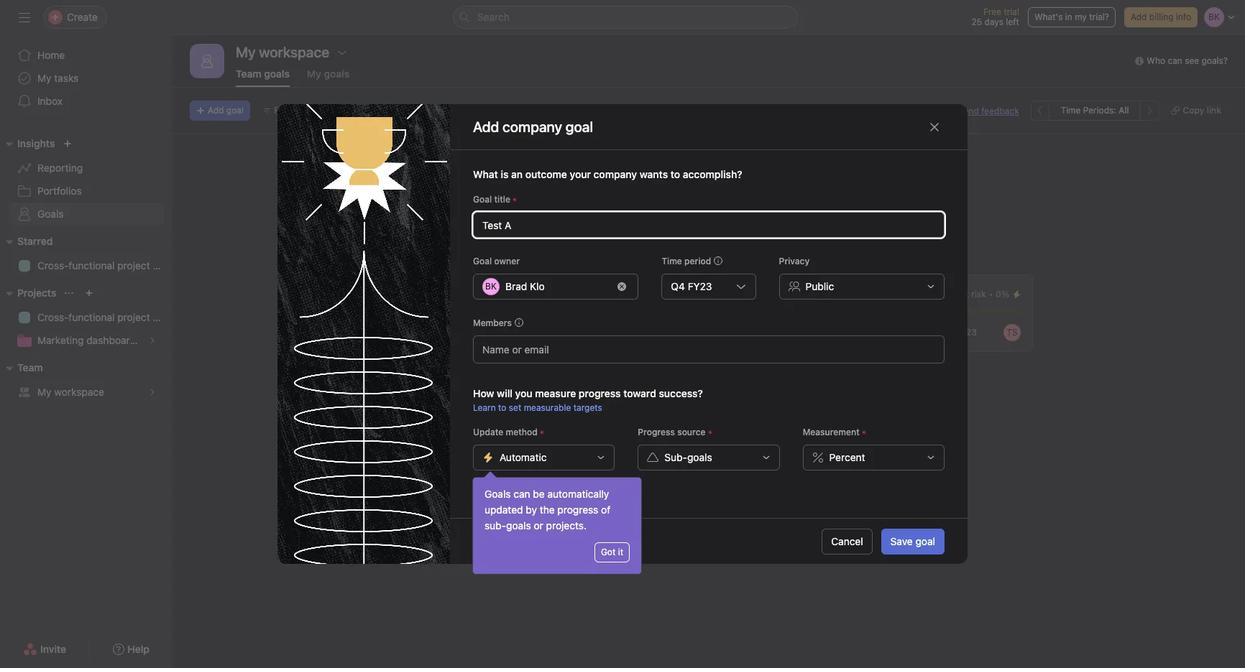 Task type: locate. For each thing, give the bounding box(es) containing it.
1 horizontal spatial can
[[827, 192, 844, 204]]

period
[[685, 256, 712, 267]]

cross-functional project plan link
[[9, 255, 173, 278], [9, 306, 173, 329]]

can for who can see goals?
[[1168, 55, 1183, 66]]

my for my goals
[[307, 68, 321, 80]]

save goal button
[[882, 529, 945, 555]]

2 horizontal spatial can
[[1168, 55, 1183, 66]]

what is an outcome your company wants to accomplish?
[[473, 168, 743, 181]]

copy link button
[[1166, 101, 1229, 121]]

add for add billing info
[[1131, 12, 1148, 22]]

2 goal from the top
[[473, 256, 492, 267]]

is
[[501, 168, 509, 181]]

•
[[989, 289, 994, 300]]

functional down goals link
[[69, 260, 115, 272]]

2 horizontal spatial goals
[[485, 488, 511, 501]]

1 vertical spatial cross-functional project plan
[[37, 311, 173, 324]]

inbox
[[37, 95, 63, 107]]

1 vertical spatial goal
[[473, 256, 492, 267]]

can left be
[[514, 488, 531, 501]]

my down my workspace
[[307, 68, 321, 80]]

project up dashboards
[[117, 311, 150, 324]]

toward success?
[[624, 388, 703, 400]]

plan inside starred element
[[153, 260, 173, 272]]

cross- down starred
[[37, 260, 69, 272]]

free trial 25 days left
[[972, 6, 1020, 27]]

cross-
[[37, 260, 69, 272], [37, 311, 69, 324]]

search list box
[[453, 6, 798, 29]]

required image down learn to set measurable targets link
[[538, 429, 547, 437]]

team down marketing
[[17, 362, 43, 374]]

goals for my goals
[[324, 68, 350, 80]]

0 horizontal spatial to
[[499, 403, 507, 414]]

automatically
[[548, 488, 610, 501]]

save goal
[[891, 536, 936, 548]]

inspired.
[[640, 192, 680, 204]]

goals up "pt. i" in the top of the page
[[386, 242, 429, 263]]

1 vertical spatial project
[[117, 311, 150, 324]]

my for my workspace
[[37, 386, 51, 398]]

team button
[[0, 360, 43, 377]]

0 vertical spatial goal
[[473, 194, 492, 205]]

goals
[[37, 208, 64, 220], [386, 242, 429, 263], [485, 488, 511, 501]]

source
[[678, 427, 706, 438]]

can left see
[[1168, 55, 1183, 66]]

cross-functional project plan up dashboards
[[37, 311, 173, 324]]

2 plan from the top
[[153, 311, 173, 324]]

what's
[[1035, 12, 1063, 22]]

add goal button
[[190, 101, 250, 121]]

automatic button
[[473, 445, 615, 471]]

progress up targets
[[579, 388, 621, 400]]

company up and
[[594, 168, 637, 181]]

2 vertical spatial goals
[[485, 488, 511, 501]]

required image
[[511, 196, 519, 204], [538, 429, 547, 437], [706, 429, 715, 437]]

2 cross-functional project plan link from the top
[[9, 306, 173, 329]]

plan
[[153, 260, 173, 272], [153, 311, 173, 324]]

cross-functional project plan inside projects element
[[37, 311, 173, 324]]

cross- inside projects element
[[37, 311, 69, 324]]

goal for goal title
[[473, 194, 492, 205]]

search
[[478, 11, 510, 23]]

0 vertical spatial cross-functional project plan
[[37, 260, 173, 272]]

insights button
[[0, 135, 55, 152]]

measurable
[[524, 403, 571, 414]]

can
[[1168, 55, 1183, 66], [827, 192, 844, 204], [514, 488, 531, 501]]

team down my workspace
[[236, 68, 262, 80]]

1 cross-functional project plan from the top
[[37, 260, 173, 272]]

required image for automatic
[[538, 429, 547, 437]]

2 functional from the top
[[69, 311, 115, 324]]

0 horizontal spatial team
[[17, 362, 43, 374]]

cross-functional project plan for first cross-functional project plan link from the bottom
[[37, 311, 173, 324]]

goals inside insights element
[[37, 208, 64, 220]]

1 functional from the top
[[69, 260, 115, 272]]

cross-functional project plan inside starred element
[[37, 260, 173, 272]]

goals inside goals can be automatically updated by the progress of sub-goals or projects.
[[506, 520, 531, 532]]

my down team dropdown button
[[37, 386, 51, 398]]

goal left owner
[[473, 256, 492, 267]]

copy
[[1184, 105, 1205, 116]]

functional up marketing dashboards
[[69, 311, 115, 324]]

2 horizontal spatial required image
[[706, 429, 715, 437]]

to inside "how will you measure progress toward success? learn to set measurable targets"
[[499, 403, 507, 414]]

add goal
[[208, 105, 244, 116]]

0 vertical spatial company
[[594, 168, 637, 181]]

progress source
[[638, 427, 706, 438]]

goals inside goals can be automatically updated by the progress of sub-goals or projects.
[[485, 488, 511, 501]]

your
[[570, 168, 591, 181], [407, 192, 427, 204], [550, 192, 570, 204]]

close this dialog image
[[929, 121, 941, 133]]

0 vertical spatial goal
[[226, 105, 244, 116]]

0 vertical spatial can
[[1168, 55, 1183, 66]]

1 vertical spatial progress
[[558, 504, 599, 516]]

1 vertical spatial goal
[[916, 536, 936, 548]]

goals inside team goals link
[[264, 68, 290, 80]]

send feedback
[[959, 105, 1020, 116]]

0 vertical spatial to
[[513, 192, 522, 204]]

my left tasks
[[37, 72, 51, 84]]

time period
[[662, 256, 712, 267]]

1 vertical spatial to
[[499, 403, 507, 414]]

updated
[[485, 504, 523, 516]]

1 horizontal spatial to
[[513, 192, 522, 204]]

edit.
[[847, 192, 867, 204]]

sub-
[[485, 520, 506, 532]]

0 horizontal spatial goals
[[37, 208, 64, 220]]

your right align
[[550, 192, 570, 204]]

goal inside save goal button
[[916, 536, 936, 548]]

projects
[[17, 287, 56, 299]]

portfolios link
[[9, 180, 164, 203]]

goal right "save"
[[916, 536, 936, 548]]

starred button
[[0, 233, 53, 250]]

title
[[495, 194, 511, 205]]

my inside the my workspace "link"
[[37, 386, 51, 398]]

company left goal title
[[430, 192, 472, 204]]

my goals
[[307, 68, 350, 80]]

1 vertical spatial cross-functional project plan link
[[9, 306, 173, 329]]

it
[[618, 547, 624, 558]]

0 vertical spatial functional
[[69, 260, 115, 272]]

goals for team goals
[[264, 68, 290, 80]]

copy link
[[1184, 105, 1222, 116]]

mission
[[475, 192, 510, 204]]

link
[[1207, 105, 1222, 116]]

2 cross- from the top
[[37, 311, 69, 324]]

2 cross-functional project plan from the top
[[37, 311, 173, 324]]

measurement
[[803, 427, 860, 438]]

1 horizontal spatial team
[[236, 68, 262, 80]]

goals for sub-goals
[[688, 452, 713, 464]]

automatic
[[500, 452, 547, 464]]

goal inside add goal button
[[226, 105, 244, 116]]

0 vertical spatial plan
[[153, 260, 173, 272]]

cross-functional project plan down goals link
[[37, 260, 173, 272]]

public
[[806, 281, 834, 293]]

1 horizontal spatial goal
[[916, 536, 936, 548]]

0 horizontal spatial company
[[430, 192, 472, 204]]

my
[[1075, 12, 1087, 22]]

your up work on the left top of the page
[[570, 168, 591, 181]]

0 horizontal spatial can
[[514, 488, 531, 501]]

required image up sub-goals dropdown button
[[706, 429, 715, 437]]

0 vertical spatial team
[[236, 68, 262, 80]]

add inside 'dialog'
[[473, 118, 499, 135]]

team for team goals
[[236, 68, 262, 80]]

0 vertical spatial cross-functional project plan link
[[9, 255, 173, 278]]

1 vertical spatial plan
[[153, 311, 173, 324]]

0 vertical spatial project
[[117, 260, 150, 272]]

2 vertical spatial can
[[514, 488, 531, 501]]

0 vertical spatial goals
[[37, 208, 64, 220]]

required image left align
[[511, 196, 519, 204]]

got it
[[601, 547, 624, 558]]

marketing
[[37, 334, 84, 347]]

1 horizontal spatial company
[[594, 168, 637, 181]]

remove image
[[618, 283, 627, 291]]

team
[[236, 68, 262, 80], [17, 362, 43, 374]]

cross-functional project plan for cross-functional project plan link in starred element
[[37, 260, 173, 272]]

goal for goal owner
[[473, 256, 492, 267]]

1 vertical spatial company
[[430, 192, 472, 204]]

my inside 'my goals' "link"
[[307, 68, 321, 80]]

1 goal from the top
[[473, 194, 492, 205]]

add
[[1131, 12, 1148, 22], [208, 105, 224, 116], [473, 118, 499, 135], [386, 192, 404, 204]]

sub-goals
[[665, 452, 713, 464]]

cross-functional project plan link up marketing dashboards
[[9, 306, 173, 329]]

team goals
[[236, 68, 290, 80]]

see
[[1185, 55, 1200, 66]]

cross-functional project plan link down goals link
[[9, 255, 173, 278]]

team inside dropdown button
[[17, 362, 43, 374]]

1 vertical spatial functional
[[69, 311, 115, 324]]

what's in my trial?
[[1035, 12, 1110, 22]]

goals up updated
[[485, 488, 511, 501]]

1 vertical spatial team
[[17, 362, 43, 374]]

update method
[[473, 427, 538, 438]]

progress
[[638, 427, 675, 438]]

1 horizontal spatial required image
[[538, 429, 547, 437]]

percent
[[830, 452, 866, 464]]

got it button
[[595, 543, 630, 563]]

privacy
[[779, 256, 810, 267]]

goal down team goals link
[[226, 105, 244, 116]]

goal left the title
[[473, 194, 492, 205]]

marketing dashboards link
[[9, 329, 164, 352]]

cross- up marketing
[[37, 311, 69, 324]]

1 cross- from the top
[[37, 260, 69, 272]]

workspace
[[54, 386, 104, 398]]

my inside the my tasks link
[[37, 72, 51, 84]]

required image for sub-goals
[[706, 429, 715, 437]]

left
[[1007, 17, 1020, 27]]

feedback
[[982, 105, 1020, 116]]

to right the title
[[513, 192, 522, 204]]

invite
[[40, 644, 66, 656]]

how will you measure progress toward success? learn to set measurable targets
[[473, 388, 703, 414]]

can inside goals can be automatically updated by the progress of sub-goals or projects.
[[514, 488, 531, 501]]

1 cross-functional project plan link from the top
[[9, 255, 173, 278]]

0%
[[996, 289, 1010, 300]]

ts
[[1007, 327, 1018, 338]]

method
[[506, 427, 538, 438]]

0 vertical spatial cross-
[[37, 260, 69, 272]]

goals down portfolios
[[37, 208, 64, 220]]

to left set
[[499, 403, 507, 414]]

goals inside 'my goals' "link"
[[324, 68, 350, 80]]

add for add company goal
[[473, 118, 499, 135]]

my for my tasks
[[37, 72, 51, 84]]

goals inside sub-goals dropdown button
[[688, 452, 713, 464]]

can left edit.
[[827, 192, 844, 204]]

1 vertical spatial goals
[[386, 242, 429, 263]]

projects button
[[0, 285, 56, 302]]

2 project from the top
[[117, 311, 150, 324]]

1 project from the top
[[117, 260, 150, 272]]

brad klo
[[506, 281, 545, 293]]

progress inside goals can be automatically updated by the progress of sub-goals or projects.
[[558, 504, 599, 516]]

project down goals link
[[117, 260, 150, 272]]

pt.
[[397, 288, 411, 301]]

0 horizontal spatial goal
[[226, 105, 244, 116]]

functional
[[69, 260, 115, 272], [69, 311, 115, 324]]

functional inside projects element
[[69, 311, 115, 324]]

0 vertical spatial progress
[[579, 388, 621, 400]]

sub-goals button
[[638, 445, 780, 471]]

stay
[[618, 192, 638, 204]]

add for add goal
[[208, 105, 224, 116]]

add company goal dialog
[[278, 104, 968, 565]]

to
[[513, 192, 522, 204], [499, 403, 507, 414]]

1 vertical spatial cross-
[[37, 311, 69, 324]]

your down mission title text field
[[407, 192, 427, 204]]

1 plan from the top
[[153, 260, 173, 272]]

search button
[[453, 6, 798, 29]]

company
[[594, 168, 637, 181], [430, 192, 472, 204]]

progress down automatically
[[558, 504, 599, 516]]

Name or email text field
[[483, 341, 560, 358]]

goal for save goal
[[916, 536, 936, 548]]



Task type: describe. For each thing, give the bounding box(es) containing it.
wants
[[640, 168, 668, 181]]

goals?
[[1202, 55, 1229, 66]]

add your company mission to align your work and stay inspired. only members with full access can edit.
[[386, 192, 867, 204]]

my workspace
[[37, 386, 104, 398]]

my goals link
[[307, 68, 350, 87]]

global element
[[0, 35, 173, 122]]

starred element
[[0, 229, 173, 281]]

required image
[[860, 429, 869, 437]]

trial?
[[1090, 12, 1110, 22]]

marketing dashboards
[[37, 334, 141, 347]]

insights
[[17, 137, 55, 150]]

hide sidebar image
[[19, 12, 30, 23]]

goal title
[[473, 194, 511, 205]]

sub-
[[665, 452, 688, 464]]

owner
[[495, 256, 520, 267]]

home link
[[9, 44, 164, 67]]

free
[[984, 6, 1002, 17]]

0 horizontal spatial required image
[[511, 196, 519, 204]]

who
[[1147, 55, 1166, 66]]

25
[[972, 17, 983, 27]]

goal owner
[[473, 256, 520, 267]]

your inside add company goal 'dialog'
[[570, 168, 591, 181]]

project inside starred element
[[117, 260, 150, 272]]

trial
[[1004, 6, 1020, 17]]

my tasks
[[37, 72, 79, 84]]

add billing info button
[[1125, 7, 1198, 27]]

members
[[707, 192, 750, 204]]

to accomplish?
[[671, 168, 743, 181]]

q4
[[671, 281, 685, 293]]

Mission title text field
[[377, 146, 449, 179]]

invite button
[[14, 637, 76, 663]]

goal for add goal
[[226, 105, 244, 116]]

q4 fy23 button
[[662, 274, 756, 300]]

time
[[662, 256, 682, 267]]

be
[[533, 488, 545, 501]]

in
[[1066, 12, 1073, 22]]

you
[[515, 388, 533, 400]]

the
[[540, 504, 555, 516]]

risk
[[972, 289, 987, 300]]

insights element
[[0, 131, 173, 229]]

pt. i
[[397, 288, 416, 301]]

cancel
[[832, 536, 864, 548]]

my tasks link
[[9, 67, 164, 90]]

what
[[473, 168, 498, 181]]

goals can be automatically updated by the progress of sub-goals or projects. tooltip
[[473, 474, 642, 575]]

an
[[511, 168, 523, 181]]

info
[[1177, 12, 1192, 22]]

can for goals can be automatically updated by the progress of sub-goals or projects.
[[514, 488, 531, 501]]

1 vertical spatial can
[[827, 192, 844, 204]]

progress inside "how will you measure progress toward success? learn to set measurable targets"
[[579, 388, 621, 400]]

ts button
[[1004, 324, 1021, 342]]

projects element
[[0, 281, 173, 355]]

what's in my trial? button
[[1029, 7, 1116, 27]]

work
[[573, 192, 596, 204]]

company inside 'dialog'
[[594, 168, 637, 181]]

dashboards
[[86, 334, 141, 347]]

with
[[753, 192, 773, 204]]

cross-functional project plan link inside starred element
[[9, 255, 173, 278]]

add company goal
[[473, 118, 594, 135]]

q4 fy23
[[671, 281, 712, 293]]

public button
[[779, 274, 945, 300]]

percent button
[[803, 445, 945, 471]]

send
[[959, 105, 980, 116]]

align
[[525, 192, 547, 204]]

who can see goals?
[[1147, 55, 1229, 66]]

teams element
[[0, 355, 173, 407]]

set
[[509, 403, 522, 414]]

tasks
[[54, 72, 79, 84]]

learn to set measurable targets link
[[473, 403, 603, 414]]

reporting link
[[9, 157, 164, 180]]

send feedback link
[[959, 105, 1020, 118]]

functional inside starred element
[[69, 260, 115, 272]]

days
[[985, 17, 1004, 27]]

and
[[598, 192, 616, 204]]

only
[[683, 192, 704, 204]]

measure
[[535, 388, 576, 400]]

1 horizontal spatial goals
[[386, 242, 429, 263]]

by
[[526, 504, 537, 516]]

Enter goal name text field
[[473, 212, 945, 238]]

team for team
[[17, 362, 43, 374]]

got
[[601, 547, 616, 558]]

add for add your company mission to align your work and stay inspired. only members with full access can edit.
[[386, 192, 404, 204]]

at
[[961, 289, 970, 300]]

billing
[[1150, 12, 1174, 22]]

plan inside projects element
[[153, 311, 173, 324]]

learn
[[473, 403, 496, 414]]

outcome
[[526, 168, 567, 181]]

goals link
[[9, 203, 164, 226]]

fy23
[[688, 281, 712, 293]]

members
[[473, 318, 512, 329]]

cross- inside starred element
[[37, 260, 69, 272]]

add billing info
[[1131, 12, 1192, 22]]



Task type: vqa. For each thing, say whether or not it's contained in the screenshot.
"Cancel"
yes



